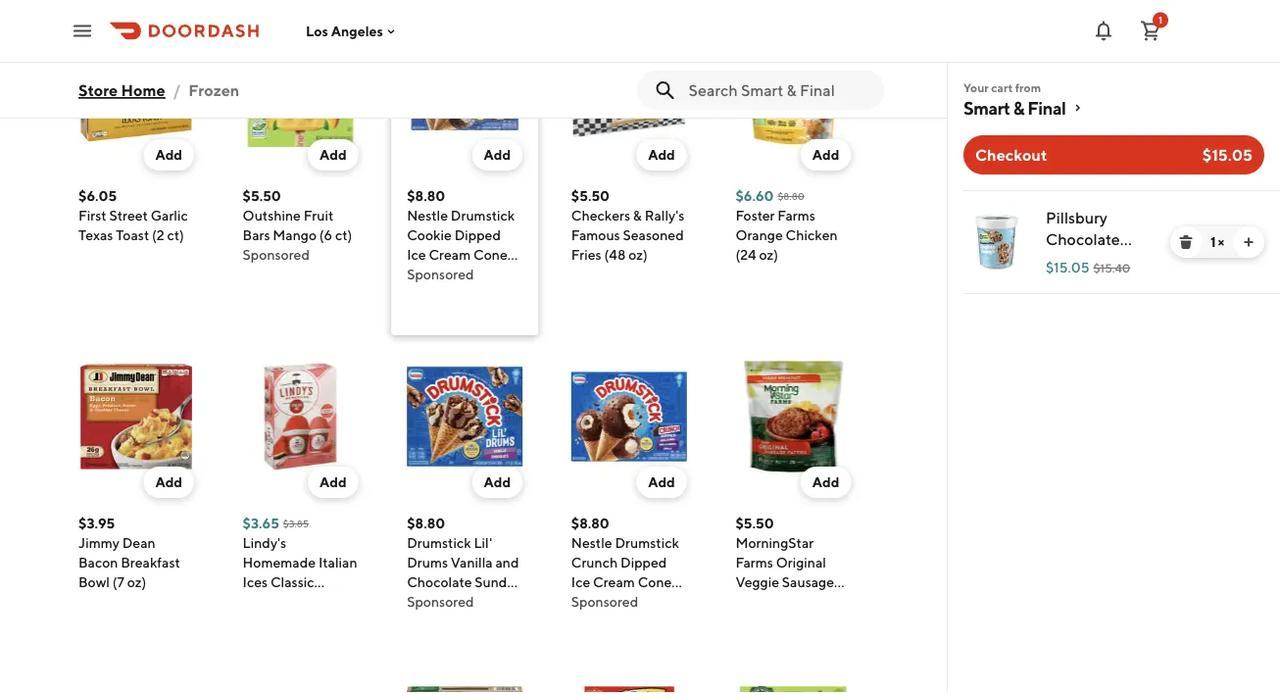 Task type: describe. For each thing, give the bounding box(es) containing it.
pack for cookie
[[454, 266, 485, 282]]

checkout
[[976, 146, 1048, 164]]

angeles
[[331, 23, 383, 39]]

store home / frozen
[[78, 81, 240, 100]]

$6.60
[[736, 188, 774, 204]]

classic
[[271, 574, 314, 590]]

street
[[109, 207, 148, 224]]

los
[[306, 23, 328, 39]]

cream for cookie
[[429, 247, 471, 263]]

$5.50 for $5.50 outshine fruit bars mango (6 ct) sponsored
[[243, 188, 281, 204]]

breakfast
[[121, 554, 180, 571]]

1 horizontal spatial frozen
[[189, 81, 240, 100]]

nestle drumstick crunch dipped ice cream cones variety pack (8 ct) image
[[571, 359, 687, 475]]

pillsbury chocolate chip cookie dough (76 oz) image
[[968, 213, 1027, 272]]

notification bell image
[[1092, 19, 1116, 43]]

nestle for nestle drumstick cookie dipped ice cream cones variety pack (8 ct)
[[407, 207, 448, 224]]

toast
[[116, 227, 149, 243]]

first street garlic texas toast (2 ct) image
[[78, 31, 194, 147]]

sponsored inside $5.50 outshine fruit bars mango (6 ct) sponsored
[[243, 247, 310, 263]]

variety for nestle drumstick crunch dipped ice cream cones variety pack (8 ct)
[[571, 594, 616, 610]]

$15.05 for $15.05 $15.40
[[1046, 259, 1090, 276]]

orange
[[736, 227, 783, 243]]

combo
[[243, 594, 289, 610]]

crunch
[[571, 554, 618, 571]]

$3.65
[[243, 515, 279, 531]]

ice for crunch
[[571, 574, 591, 590]]

outshine fruit ice bars raspberry (6 ct) image
[[736, 686, 852, 693]]

seasoned
[[623, 227, 684, 243]]

Search Smart & Final search field
[[689, 79, 869, 101]]

lindy's
[[243, 535, 286, 551]]

original
[[776, 554, 826, 571]]

bars
[[243, 227, 270, 243]]

pillsbury
[[1046, 208, 1108, 227]]

dough
[[1046, 273, 1095, 292]]

variety inside $8.80 drumstick lil' drums vanilla and chocolate sundae cones variety pack (12 ct)
[[450, 594, 494, 610]]

dean
[[122, 535, 156, 551]]

bowl
[[78, 574, 110, 590]]

patties
[[736, 594, 780, 610]]

$6.05 first street garlic texas toast (2 ct)
[[78, 188, 188, 243]]

pack for crunch
[[619, 594, 649, 610]]

drumstick for cookie
[[451, 207, 515, 224]]

cart
[[992, 80, 1013, 94]]

chip
[[1046, 252, 1081, 270]]

$5.50 checkers & rally's famous seasoned fries (48 oz)
[[571, 188, 685, 263]]

sundae
[[475, 574, 522, 590]]

foster
[[736, 207, 775, 224]]

homemade
[[243, 554, 316, 571]]

famous
[[571, 227, 620, 243]]

bagel bites cheese & pepperoni pizza snacks party size (40 ct) image
[[571, 686, 687, 693]]

oz) inside pillsbury chocolate chip cookie dough (76 oz)
[[1124, 273, 1146, 292]]

from
[[1016, 80, 1041, 94]]

dipped for crunch
[[621, 554, 667, 571]]

outshine fruit bars mango (6 ct) image
[[243, 31, 358, 147]]

$5.50 for $5.50 checkers & rally's famous seasoned fries (48 oz)
[[571, 188, 610, 204]]

(8 for $8.80 nestle drumstick cookie dipped ice cream cones variety pack (8 ct)
[[488, 266, 501, 282]]

cones for $8.80 nestle drumstick crunch dipped ice cream cones variety pack (8 ct)
[[638, 574, 678, 590]]

1 ×
[[1211, 234, 1225, 250]]

(76
[[1098, 273, 1120, 292]]

final
[[1028, 97, 1066, 118]]

add for jimmy dean bacon breakfast bowl (7 oz)
[[155, 474, 182, 490]]

$5.50 for $5.50 morningstar farms original veggie sausage patties (6 ct)
[[736, 515, 774, 531]]

(48
[[604, 247, 626, 263]]

1 for 1 ×
[[1211, 234, 1216, 250]]

your
[[964, 80, 989, 94]]

oz) inside $3.95 jimmy dean bacon breakfast bowl (7 oz)
[[127, 574, 146, 590]]

cones for $8.80 nestle drumstick cookie dipped ice cream cones variety pack (8 ct)
[[474, 247, 514, 263]]

$6.05
[[78, 188, 117, 204]]

bacon
[[78, 554, 118, 571]]

(2
[[152, 227, 164, 243]]

$3.95
[[78, 515, 115, 531]]

morningstar
[[736, 535, 814, 551]]

smart & final link
[[964, 96, 1265, 120]]

(6 inside $5.50 outshine fruit bars mango (6 ct) sponsored
[[320, 227, 333, 243]]

morningstar farms original veggie sausage patties (6 ct) image
[[736, 359, 852, 475]]

foster farms orange chicken (24 oz) image
[[736, 31, 852, 147]]

farms inside $5.50 morningstar farms original veggie sausage patties (6 ct)
[[736, 554, 774, 571]]

mango
[[273, 227, 317, 243]]

$8.80 for $8.80 nestle drumstick cookie dipped ice cream cones variety pack (8 ct)
[[407, 188, 445, 204]]

drumstick for crunch
[[615, 535, 679, 551]]

cookie for ice
[[407, 227, 452, 243]]

$3.85
[[283, 518, 309, 529]]

$8.80 nestle drumstick crunch dipped ice cream cones variety pack (8 ct)
[[571, 515, 685, 610]]

nestle for nestle drumstick crunch dipped ice cream cones variety pack (8 ct)
[[571, 535, 613, 551]]

0 horizontal spatial frozen
[[78, 72, 175, 108]]

lindy's homemade italian ices classic combo watermelon strawberry (6 ct) image
[[243, 359, 358, 475]]

(6 inside $3.65 $3.85 lindy's homemade italian ices classic combo watermelon strawberry (6 ct)
[[314, 633, 327, 649]]

add for drumstick lil' drums vanilla and chocolate sundae cones variety pack (12 ct)
[[484, 474, 511, 490]]

add for checkers & rally's famous seasoned fries (48 oz)
[[648, 147, 675, 163]]

$3.65 $3.85 lindy's homemade italian ices classic combo watermelon strawberry (6 ct)
[[243, 515, 357, 649]]

add for morningstar farms original veggie sausage patties (6 ct)
[[813, 474, 840, 490]]

cones inside $8.80 drumstick lil' drums vanilla and chocolate sundae cones variety pack (12 ct)
[[407, 594, 447, 610]]

smart
[[964, 97, 1011, 118]]

$15.05 $15.40
[[1046, 259, 1131, 276]]

×
[[1218, 234, 1225, 250]]



Task type: vqa. For each thing, say whether or not it's contained in the screenshot.
middle Items
no



Task type: locate. For each thing, give the bounding box(es) containing it.
0 horizontal spatial ice
[[407, 247, 426, 263]]

(7
[[113, 574, 124, 590]]

ices
[[243, 574, 268, 590]]

cookie for (76
[[1084, 252, 1135, 270]]

0 vertical spatial &
[[1014, 97, 1025, 118]]

cookie inside $8.80 nestle drumstick cookie dipped ice cream cones variety pack (8 ct)
[[407, 227, 452, 243]]

$8.80 inside $6.60 $8.80 foster farms orange chicken (24 oz)
[[778, 190, 805, 202]]

(6 inside $5.50 morningstar farms original veggie sausage patties (6 ct)
[[782, 594, 795, 610]]

1 horizontal spatial ice
[[571, 574, 591, 590]]

0 horizontal spatial $5.50
[[243, 188, 281, 204]]

sponsored for $8.80 drumstick lil' drums vanilla and chocolate sundae cones variety pack (12 ct)
[[407, 594, 474, 610]]

chocolate inside $8.80 drumstick lil' drums vanilla and chocolate sundae cones variety pack (12 ct)
[[407, 574, 472, 590]]

remove item from cart image
[[1179, 234, 1194, 250]]

variety inside $8.80 nestle drumstick crunch dipped ice cream cones variety pack (8 ct)
[[571, 594, 616, 610]]

$3.95 jimmy dean bacon breakfast bowl (7 oz)
[[78, 515, 180, 590]]

& inside $5.50 checkers & rally's famous seasoned fries (48 oz)
[[633, 207, 642, 224]]

oz) right (76
[[1124, 273, 1146, 292]]

home
[[121, 81, 165, 100]]

sponsored
[[243, 247, 310, 263], [407, 266, 474, 282], [407, 594, 474, 610], [571, 594, 639, 610]]

0 vertical spatial farms
[[778, 207, 816, 224]]

(24
[[736, 247, 757, 263]]

cream for crunch
[[593, 574, 635, 590]]

0 horizontal spatial (8
[[488, 266, 501, 282]]

0 vertical spatial $15.05
[[1203, 146, 1253, 164]]

0 horizontal spatial dipped
[[455, 227, 501, 243]]

0 vertical spatial (8
[[488, 266, 501, 282]]

$15.05 for $15.05
[[1203, 146, 1253, 164]]

add down the search smart & final search field
[[813, 147, 840, 163]]

$5.50 inside $5.50 outshine fruit bars mango (6 ct) sponsored
[[243, 188, 281, 204]]

veggie
[[736, 574, 780, 590]]

add for lindy's homemade italian ices classic combo watermelon strawberry (6 ct)
[[320, 474, 347, 490]]

farms up veggie
[[736, 554, 774, 571]]

cookie inside pillsbury chocolate chip cookie dough (76 oz)
[[1084, 252, 1135, 270]]

oz) inside $6.60 $8.80 foster farms orange chicken (24 oz)
[[759, 247, 779, 263]]

1 horizontal spatial cream
[[593, 574, 635, 590]]

/
[[173, 81, 181, 100]]

$8.80 nestle drumstick cookie dipped ice cream cones variety pack (8 ct)
[[407, 188, 520, 282]]

$5.50 up morningstar
[[736, 515, 774, 531]]

cookie
[[407, 227, 452, 243], [1084, 252, 1135, 270]]

2 vertical spatial cones
[[407, 594, 447, 610]]

add up dean at left
[[155, 474, 182, 490]]

ct) inside $5.50 morningstar farms original veggie sausage patties (6 ct)
[[798, 594, 815, 610]]

(6
[[320, 227, 333, 243], [782, 594, 795, 610], [314, 633, 327, 649]]

$5.50 inside $5.50 morningstar farms original veggie sausage patties (6 ct)
[[736, 515, 774, 531]]

1 vertical spatial &
[[633, 207, 642, 224]]

marie callender's frozen pasta classic spaghetti & meatball bowl (12.4 oz) image
[[407, 686, 523, 693]]

sponsored for $8.80 nestle drumstick cookie dipped ice cream cones variety pack (8 ct)
[[407, 266, 474, 282]]

checkers & rally's famous seasoned fries (48 oz) image
[[571, 31, 687, 147]]

store home link
[[78, 71, 165, 110]]

add up fruit
[[320, 147, 347, 163]]

add up garlic
[[155, 147, 182, 163]]

0 horizontal spatial farms
[[736, 554, 774, 571]]

los angeles button
[[306, 23, 399, 39]]

drumstick
[[451, 207, 515, 224], [407, 535, 471, 551], [615, 535, 679, 551]]

1 left ×
[[1211, 234, 1216, 250]]

0 vertical spatial chocolate
[[1046, 230, 1121, 249]]

0 vertical spatial (6
[[320, 227, 333, 243]]

first
[[78, 207, 107, 224]]

0 horizontal spatial $15.05
[[1046, 259, 1090, 276]]

add for first street garlic texas toast (2 ct)
[[155, 147, 182, 163]]

1 horizontal spatial pack
[[454, 266, 485, 282]]

sponsored for $8.80 nestle drumstick crunch dipped ice cream cones variety pack (8 ct)
[[571, 594, 639, 610]]

add up $8.80 nestle drumstick cookie dipped ice cream cones variety pack (8 ct)
[[484, 147, 511, 163]]

frozen
[[78, 72, 175, 108], [189, 81, 240, 100]]

dipped inside $8.80 nestle drumstick crunch dipped ice cream cones variety pack (8 ct)
[[621, 554, 667, 571]]

1 button
[[1132, 11, 1171, 50]]

$15.40
[[1094, 261, 1131, 275]]

$15.05 up ×
[[1203, 146, 1253, 164]]

2 horizontal spatial pack
[[619, 594, 649, 610]]

1 vertical spatial farms
[[736, 554, 774, 571]]

fries
[[571, 247, 602, 263]]

$6.60 $8.80 foster farms orange chicken (24 oz)
[[736, 188, 838, 263]]

smart & final
[[964, 97, 1066, 118]]

your cart from
[[964, 80, 1041, 94]]

1 horizontal spatial &
[[1014, 97, 1025, 118]]

1 vertical spatial ice
[[571, 574, 591, 590]]

ct) inside $8.80 drumstick lil' drums vanilla and chocolate sundae cones variety pack (12 ct)
[[461, 613, 478, 630]]

oz) right the (48
[[629, 247, 648, 263]]

pack inside $8.80 drumstick lil' drums vanilla and chocolate sundae cones variety pack (12 ct)
[[407, 613, 438, 630]]

oz) down orange on the top right
[[759, 247, 779, 263]]

drumstick inside $8.80 drumstick lil' drums vanilla and chocolate sundae cones variety pack (12 ct)
[[407, 535, 471, 551]]

garlic
[[151, 207, 188, 224]]

add up lil'
[[484, 474, 511, 490]]

1
[[1159, 14, 1163, 25], [1211, 234, 1216, 250]]

$5.50 morningstar farms original veggie sausage patties (6 ct)
[[736, 515, 835, 610]]

(8 inside $8.80 nestle drumstick crunch dipped ice cream cones variety pack (8 ct)
[[652, 594, 665, 610]]

1 horizontal spatial $5.50
[[571, 188, 610, 204]]

$15.05
[[1203, 146, 1253, 164], [1046, 259, 1090, 276]]

add up $8.80 nestle drumstick crunch dipped ice cream cones variety pack (8 ct)
[[648, 474, 675, 490]]

nestle inside $8.80 nestle drumstick crunch dipped ice cream cones variety pack (8 ct)
[[571, 535, 613, 551]]

ice for cookie
[[407, 247, 426, 263]]

0 vertical spatial nestle
[[407, 207, 448, 224]]

watermelon
[[243, 613, 321, 630]]

$8.80 for $8.80 drumstick lil' drums vanilla and chocolate sundae cones variety pack (12 ct)
[[407, 515, 445, 531]]

(6 down fruit
[[320, 227, 333, 243]]

1 horizontal spatial $15.05
[[1203, 146, 1253, 164]]

0 vertical spatial cream
[[429, 247, 471, 263]]

add for foster farms orange chicken (24 oz)
[[813, 147, 840, 163]]

dipped
[[455, 227, 501, 243], [621, 554, 667, 571]]

store
[[78, 81, 118, 100]]

italian
[[319, 554, 357, 571]]

2 horizontal spatial cones
[[638, 574, 678, 590]]

& down from
[[1014, 97, 1025, 118]]

0 horizontal spatial cones
[[407, 594, 447, 610]]

dipped inside $8.80 nestle drumstick cookie dipped ice cream cones variety pack (8 ct)
[[455, 227, 501, 243]]

farms up chicken
[[778, 207, 816, 224]]

nestle
[[407, 207, 448, 224], [571, 535, 613, 551]]

$5.50 up checkers
[[571, 188, 610, 204]]

checkers
[[571, 207, 631, 224]]

chocolate inside pillsbury chocolate chip cookie dough (76 oz)
[[1046, 230, 1121, 249]]

0 vertical spatial ice
[[407, 247, 426, 263]]

1 items, open order cart image
[[1139, 19, 1163, 43]]

1 horizontal spatial farms
[[778, 207, 816, 224]]

1 vertical spatial (6
[[782, 594, 795, 610]]

drumstick inside $8.80 nestle drumstick crunch dipped ice cream cones variety pack (8 ct)
[[615, 535, 679, 551]]

ice inside $8.80 nestle drumstick cookie dipped ice cream cones variety pack (8 ct)
[[407, 247, 426, 263]]

ice inside $8.80 nestle drumstick crunch dipped ice cream cones variety pack (8 ct)
[[571, 574, 591, 590]]

1 horizontal spatial nestle
[[571, 535, 613, 551]]

0 horizontal spatial chocolate
[[407, 574, 472, 590]]

1 inside button
[[1159, 14, 1163, 25]]

$8.80 drumstick lil' drums vanilla and chocolate sundae cones variety pack (12 ct)
[[407, 515, 522, 630]]

0 vertical spatial pack
[[454, 266, 485, 282]]

strawberry
[[243, 633, 311, 649]]

1 horizontal spatial cones
[[474, 247, 514, 263]]

1 for 1
[[1159, 14, 1163, 25]]

$8.80 inside $8.80 drumstick lil' drums vanilla and chocolate sundae cones variety pack (12 ct)
[[407, 515, 445, 531]]

$5.50 outshine fruit bars mango (6 ct) sponsored
[[243, 188, 352, 263]]

$8.80 for $8.80 nestle drumstick crunch dipped ice cream cones variety pack (8 ct)
[[571, 515, 610, 531]]

1 vertical spatial chocolate
[[407, 574, 472, 590]]

0 horizontal spatial nestle
[[407, 207, 448, 224]]

pack
[[454, 266, 485, 282], [619, 594, 649, 610], [407, 613, 438, 630]]

drumstick inside $8.80 nestle drumstick cookie dipped ice cream cones variety pack (8 ct)
[[451, 207, 515, 224]]

add up morningstar
[[813, 474, 840, 490]]

0 horizontal spatial cream
[[429, 247, 471, 263]]

1 horizontal spatial dipped
[[621, 554, 667, 571]]

0 vertical spatial dipped
[[455, 227, 501, 243]]

variety for nestle drumstick cookie dipped ice cream cones variety pack (8 ct)
[[407, 266, 452, 282]]

1 vertical spatial cones
[[638, 574, 678, 590]]

farms
[[778, 207, 816, 224], [736, 554, 774, 571]]

1 vertical spatial $15.05
[[1046, 259, 1090, 276]]

$8.80 inside $8.80 nestle drumstick cookie dipped ice cream cones variety pack (8 ct)
[[407, 188, 445, 204]]

1 vertical spatial cream
[[593, 574, 635, 590]]

vanilla
[[451, 554, 493, 571]]

1 vertical spatial cookie
[[1084, 252, 1135, 270]]

jimmy dean bacon breakfast bowl (7 oz) image
[[78, 359, 194, 475]]

chocolate down drums
[[407, 574, 472, 590]]

drumstick lil' drums vanilla and chocolate sundae cones variety pack (12 ct) image
[[407, 359, 523, 475]]

cream inside $8.80 nestle drumstick cookie dipped ice cream cones variety pack (8 ct)
[[429, 247, 471, 263]]

texas
[[78, 227, 113, 243]]

1 vertical spatial dipped
[[621, 554, 667, 571]]

1 vertical spatial pack
[[619, 594, 649, 610]]

cones inside $8.80 nestle drumstick crunch dipped ice cream cones variety pack (8 ct)
[[638, 574, 678, 590]]

outshine
[[243, 207, 301, 224]]

ct) inside $6.05 first street garlic texas toast (2 ct)
[[167, 227, 184, 243]]

rally's
[[645, 207, 685, 224]]

$15.05 left (76
[[1046, 259, 1090, 276]]

add for nestle drumstick crunch dipped ice cream cones variety pack (8 ct)
[[648, 474, 675, 490]]

1 horizontal spatial chocolate
[[1046, 230, 1121, 249]]

$5.50
[[243, 188, 281, 204], [571, 188, 610, 204], [736, 515, 774, 531]]

& up seasoned
[[633, 207, 642, 224]]

1 right notification bell 'icon'
[[1159, 14, 1163, 25]]

(8 inside $8.80 nestle drumstick cookie dipped ice cream cones variety pack (8 ct)
[[488, 266, 501, 282]]

chicken
[[786, 227, 838, 243]]

2 vertical spatial pack
[[407, 613, 438, 630]]

(12
[[440, 613, 458, 630]]

$5.50 inside $5.50 checkers & rally's famous seasoned fries (48 oz)
[[571, 188, 610, 204]]

(6 down watermelon
[[314, 633, 327, 649]]

2 vertical spatial (6
[[314, 633, 327, 649]]

1 horizontal spatial (8
[[652, 594, 665, 610]]

pack inside $8.80 nestle drumstick cookie dipped ice cream cones variety pack (8 ct)
[[454, 266, 485, 282]]

chocolate
[[1046, 230, 1121, 249], [407, 574, 472, 590]]

pillsbury chocolate chip cookie dough (76 oz)
[[1046, 208, 1146, 292]]

ct) inside $5.50 outshine fruit bars mango (6 ct) sponsored
[[335, 227, 352, 243]]

1 horizontal spatial 1
[[1211, 234, 1216, 250]]

1 vertical spatial (8
[[652, 594, 665, 610]]

1 vertical spatial 1
[[1211, 234, 1216, 250]]

add up italian
[[320, 474, 347, 490]]

$8.80 inside $8.80 nestle drumstick crunch dipped ice cream cones variety pack (8 ct)
[[571, 515, 610, 531]]

cones
[[474, 247, 514, 263], [638, 574, 678, 590], [407, 594, 447, 610]]

0 vertical spatial cones
[[474, 247, 514, 263]]

ct) inside $8.80 nestle drumstick crunch dipped ice cream cones variety pack (8 ct)
[[668, 594, 685, 610]]

(6 down sausage
[[782, 594, 795, 610]]

and
[[496, 554, 519, 571]]

pack inside $8.80 nestle drumstick crunch dipped ice cream cones variety pack (8 ct)
[[619, 594, 649, 610]]

0 horizontal spatial cookie
[[407, 227, 452, 243]]

cream inside $8.80 nestle drumstick crunch dipped ice cream cones variety pack (8 ct)
[[593, 574, 635, 590]]

lil'
[[474, 535, 492, 551]]

variety
[[407, 266, 452, 282], [450, 594, 494, 610], [571, 594, 616, 610]]

0 horizontal spatial &
[[633, 207, 642, 224]]

$5.50 up the outshine
[[243, 188, 281, 204]]

0 vertical spatial cookie
[[407, 227, 452, 243]]

oz)
[[629, 247, 648, 263], [759, 247, 779, 263], [1124, 273, 1146, 292], [127, 574, 146, 590]]

nestle drumstick cookie dipped ice cream cones variety pack (8 ct) image
[[407, 31, 523, 147]]

farms inside $6.60 $8.80 foster farms orange chicken (24 oz)
[[778, 207, 816, 224]]

0 horizontal spatial 1
[[1159, 14, 1163, 25]]

oz) right (7
[[127, 574, 146, 590]]

jimmy
[[78, 535, 119, 551]]

dipped for cookie
[[455, 227, 501, 243]]

0 vertical spatial 1
[[1159, 14, 1163, 25]]

(8 for $8.80 nestle drumstick crunch dipped ice cream cones variety pack (8 ct)
[[652, 594, 665, 610]]

add for nestle drumstick cookie dipped ice cream cones variety pack (8 ct)
[[484, 147, 511, 163]]

nestle inside $8.80 nestle drumstick cookie dipped ice cream cones variety pack (8 ct)
[[407, 207, 448, 224]]

add one to cart image
[[1241, 234, 1257, 250]]

los angeles
[[306, 23, 383, 39]]

cones inside $8.80 nestle drumstick cookie dipped ice cream cones variety pack (8 ct)
[[474, 247, 514, 263]]

2 horizontal spatial $5.50
[[736, 515, 774, 531]]

ct) inside $8.80 nestle drumstick cookie dipped ice cream cones variety pack (8 ct)
[[503, 266, 520, 282]]

oz) inside $5.50 checkers & rally's famous seasoned fries (48 oz)
[[629, 247, 648, 263]]

variety inside $8.80 nestle drumstick cookie dipped ice cream cones variety pack (8 ct)
[[407, 266, 452, 282]]

open menu image
[[71, 19, 94, 43]]

1 vertical spatial nestle
[[571, 535, 613, 551]]

0 horizontal spatial pack
[[407, 613, 438, 630]]

add for outshine fruit bars mango (6 ct)
[[320, 147, 347, 163]]

drums
[[407, 554, 448, 571]]

1 horizontal spatial cookie
[[1084, 252, 1135, 270]]

sausage
[[782, 574, 835, 590]]

fruit
[[304, 207, 334, 224]]

ct) inside $3.65 $3.85 lindy's homemade italian ices classic combo watermelon strawberry (6 ct)
[[330, 633, 347, 649]]

add up rally's
[[648, 147, 675, 163]]

add button
[[144, 139, 194, 171], [144, 139, 194, 171], [308, 139, 358, 171], [308, 139, 358, 171], [472, 139, 523, 171], [472, 139, 523, 171], [637, 139, 687, 171], [637, 139, 687, 171], [801, 139, 852, 171], [801, 139, 852, 171], [144, 467, 194, 498], [144, 467, 194, 498], [308, 467, 358, 498], [308, 467, 358, 498], [472, 467, 523, 498], [472, 467, 523, 498], [637, 467, 687, 498], [637, 467, 687, 498], [801, 467, 852, 498], [801, 467, 852, 498]]

$8.80
[[407, 188, 445, 204], [778, 190, 805, 202], [407, 515, 445, 531], [571, 515, 610, 531]]

chocolate down pillsbury at the right top of page
[[1046, 230, 1121, 249]]



